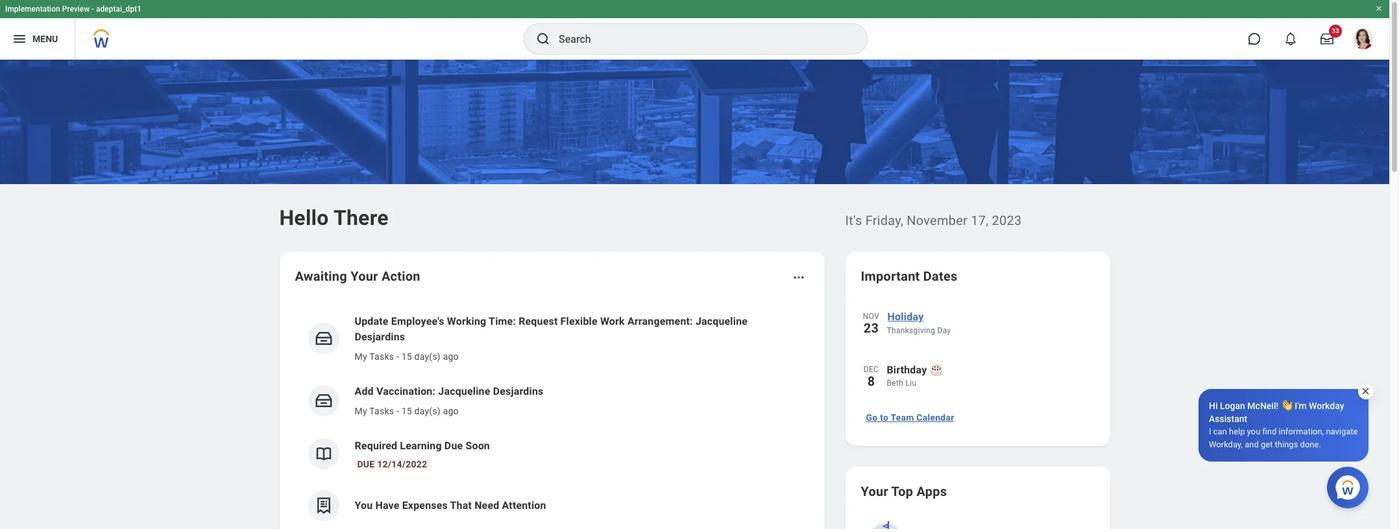 Task type: locate. For each thing, give the bounding box(es) containing it.
1 vertical spatial inbox image
[[314, 391, 333, 411]]

team
[[891, 413, 914, 423]]

- right preview
[[92, 5, 94, 14]]

it's
[[845, 213, 862, 228]]

1 vertical spatial my tasks - 15 day(s) ago
[[355, 406, 459, 417]]

0 vertical spatial desjardins
[[355, 331, 405, 343]]

notifications large image
[[1284, 32, 1297, 45]]

1 vertical spatial my
[[355, 406, 367, 417]]

1 vertical spatial tasks
[[369, 406, 394, 417]]

0 vertical spatial jacqueline
[[696, 315, 748, 328]]

1 vertical spatial day(s)
[[414, 406, 441, 417]]

help
[[1229, 427, 1245, 437]]

jacqueline
[[696, 315, 748, 328], [438, 385, 490, 398]]

day(s)
[[414, 352, 441, 362], [414, 406, 441, 417]]

ago for 1st inbox icon from the top of the awaiting your action list
[[443, 352, 459, 362]]

menu banner
[[0, 0, 1389, 60]]

1 vertical spatial -
[[396, 352, 399, 362]]

your left top
[[861, 484, 888, 500]]

1 tasks from the top
[[369, 352, 394, 362]]

0 vertical spatial inbox image
[[314, 329, 333, 348]]

2 day(s) from the top
[[414, 406, 441, 417]]

i'm
[[1295, 401, 1307, 411]]

👋
[[1281, 401, 1293, 411]]

hello there
[[279, 206, 389, 230]]

my tasks - 15 day(s) ago for second inbox icon from the top of the awaiting your action list
[[355, 406, 459, 417]]

1 vertical spatial your
[[861, 484, 888, 500]]

1 vertical spatial ago
[[443, 406, 459, 417]]

15
[[401, 352, 412, 362], [401, 406, 412, 417]]

need
[[474, 500, 499, 512]]

1 my tasks - 15 day(s) ago from the top
[[355, 352, 459, 362]]

0 vertical spatial 15
[[401, 352, 412, 362]]

- for 1st inbox icon from the top of the awaiting your action list
[[396, 352, 399, 362]]

2 tasks from the top
[[369, 406, 394, 417]]

🎂
[[930, 364, 943, 376]]

and
[[1245, 440, 1259, 450]]

2 my from the top
[[355, 406, 367, 417]]

- down vaccination:
[[396, 406, 399, 417]]

my up add at the bottom left
[[355, 352, 367, 362]]

2 vertical spatial -
[[396, 406, 399, 417]]

1 horizontal spatial desjardins
[[493, 385, 543, 398]]

employee's
[[391, 315, 444, 328]]

things
[[1275, 440, 1298, 450]]

0 vertical spatial due
[[444, 440, 463, 452]]

implementation preview -   adeptai_dpt1
[[5, 5, 141, 14]]

vaccination:
[[376, 385, 436, 398]]

my down add at the bottom left
[[355, 406, 367, 417]]

you
[[1247, 427, 1260, 437]]

jacqueline right the arrangement:
[[696, 315, 748, 328]]

your top apps
[[861, 484, 947, 500]]

awaiting
[[295, 269, 347, 284]]

liu
[[906, 379, 917, 388]]

day(s) down employee's
[[414, 352, 441, 362]]

desjardins inside update employee's working time: request flexible work arrangement: jacqueline desjardins
[[355, 331, 405, 343]]

0 vertical spatial tasks
[[369, 352, 394, 362]]

-
[[92, 5, 94, 14], [396, 352, 399, 362], [396, 406, 399, 417]]

ago down add vaccination: jacqueline desjardins
[[443, 406, 459, 417]]

my
[[355, 352, 367, 362], [355, 406, 367, 417]]

15 up vaccination:
[[401, 352, 412, 362]]

important
[[861, 269, 920, 284]]

0 vertical spatial ago
[[443, 352, 459, 362]]

profile logan mcneil image
[[1353, 29, 1374, 52]]

my tasks - 15 day(s) ago down vaccination:
[[355, 406, 459, 417]]

important dates
[[861, 269, 958, 284]]

information,
[[1279, 427, 1324, 437]]

inbox image down awaiting
[[314, 329, 333, 348]]

0 horizontal spatial jacqueline
[[438, 385, 490, 398]]

33
[[1332, 27, 1339, 34]]

0 vertical spatial my
[[355, 352, 367, 362]]

0 vertical spatial -
[[92, 5, 94, 14]]

find
[[1263, 427, 1277, 437]]

jacqueline up the soon
[[438, 385, 490, 398]]

1 horizontal spatial your
[[861, 484, 888, 500]]

1 inbox image from the top
[[314, 329, 333, 348]]

due left the soon
[[444, 440, 463, 452]]

go to team calendar
[[866, 413, 954, 423]]

tasks down add at the bottom left
[[369, 406, 394, 417]]

1 horizontal spatial jacqueline
[[696, 315, 748, 328]]

0 horizontal spatial desjardins
[[355, 331, 405, 343]]

important dates element
[[861, 301, 1094, 402]]

jacqueline inside update employee's working time: request flexible work arrangement: jacqueline desjardins
[[696, 315, 748, 328]]

awaiting your action list
[[295, 304, 809, 530]]

1 day(s) from the top
[[414, 352, 441, 362]]

0 vertical spatial your
[[351, 269, 378, 284]]

action
[[381, 269, 420, 284]]

tasks down update
[[369, 352, 394, 362]]

my tasks - 15 day(s) ago up vaccination:
[[355, 352, 459, 362]]

tasks
[[369, 352, 394, 362], [369, 406, 394, 417]]

holiday
[[887, 311, 924, 323]]

holiday button
[[887, 309, 1094, 326]]

1 vertical spatial 15
[[401, 406, 412, 417]]

desjardins
[[355, 331, 405, 343], [493, 385, 543, 398]]

1 vertical spatial due
[[357, 459, 375, 470]]

soon
[[466, 440, 490, 452]]

0 horizontal spatial due
[[357, 459, 375, 470]]

1 ago from the top
[[443, 352, 459, 362]]

due
[[444, 440, 463, 452], [357, 459, 375, 470]]

due down required
[[357, 459, 375, 470]]

add
[[355, 385, 374, 398]]

inbox image left add at the bottom left
[[314, 391, 333, 411]]

dec 8
[[864, 365, 879, 389]]

inbox image
[[314, 329, 333, 348], [314, 391, 333, 411]]

your left action
[[351, 269, 378, 284]]

your
[[351, 269, 378, 284], [861, 484, 888, 500]]

15 down vaccination:
[[401, 406, 412, 417]]

time:
[[489, 315, 516, 328]]

ago up add vaccination: jacqueline desjardins
[[443, 352, 459, 362]]

day(s) down add vaccination: jacqueline desjardins
[[414, 406, 441, 417]]

17,
[[971, 213, 989, 228]]

0 vertical spatial day(s)
[[414, 352, 441, 362]]

update
[[355, 315, 388, 328]]

mcneil!
[[1247, 401, 1279, 411]]

close environment banner image
[[1375, 5, 1383, 12]]

2 my tasks - 15 day(s) ago from the top
[[355, 406, 459, 417]]

attention
[[502, 500, 546, 512]]

my tasks - 15 day(s) ago
[[355, 352, 459, 362], [355, 406, 459, 417]]

2 ago from the top
[[443, 406, 459, 417]]

menu button
[[0, 18, 75, 60]]

tasks for 1st inbox icon from the top of the awaiting your action list
[[369, 352, 394, 362]]

- up vaccination:
[[396, 352, 399, 362]]

hello there main content
[[0, 60, 1389, 530]]

my tasks - 15 day(s) ago for 1st inbox icon from the top of the awaiting your action list
[[355, 352, 459, 362]]

2 15 from the top
[[401, 406, 412, 417]]

1 15 from the top
[[401, 352, 412, 362]]

go to team calendar button
[[861, 405, 959, 431]]

have
[[375, 500, 399, 512]]

1 vertical spatial desjardins
[[493, 385, 543, 398]]

0 vertical spatial my tasks - 15 day(s) ago
[[355, 352, 459, 362]]

dates
[[923, 269, 958, 284]]

12/14/2022
[[377, 459, 427, 470]]

2 inbox image from the top
[[314, 391, 333, 411]]

birthday
[[887, 364, 927, 376]]

request
[[519, 315, 558, 328]]

1 vertical spatial jacqueline
[[438, 385, 490, 398]]

23
[[864, 321, 879, 336]]



Task type: vqa. For each thing, say whether or not it's contained in the screenshot.
The Expenses
yes



Task type: describe. For each thing, give the bounding box(es) containing it.
it's friday, november 17, 2023
[[845, 213, 1022, 228]]

friday,
[[865, 213, 903, 228]]

ago for second inbox icon from the top of the awaiting your action list
[[443, 406, 459, 417]]

dashboard expenses image
[[314, 496, 333, 516]]

arrangement:
[[627, 315, 693, 328]]

assistant
[[1209, 414, 1247, 424]]

15 for second inbox icon from the top of the awaiting your action list
[[401, 406, 412, 417]]

nov 23
[[863, 312, 879, 336]]

preview
[[62, 5, 90, 14]]

go
[[866, 413, 878, 423]]

workday,
[[1209, 440, 1243, 450]]

Search Workday  search field
[[559, 25, 840, 53]]

menu
[[32, 34, 58, 44]]

workday
[[1309, 401, 1344, 411]]

related actions image
[[792, 271, 805, 284]]

15 for 1st inbox icon from the top of the awaiting your action list
[[401, 352, 412, 362]]

work
[[600, 315, 625, 328]]

required
[[355, 440, 397, 452]]

book open image
[[314, 445, 333, 464]]

november
[[907, 213, 968, 228]]

top
[[891, 484, 913, 500]]

there
[[334, 206, 389, 230]]

day
[[937, 326, 951, 335]]

i
[[1209, 427, 1211, 437]]

working
[[447, 315, 486, 328]]

you have expenses that need attention
[[355, 500, 546, 512]]

due 12/14/2022
[[357, 459, 427, 470]]

required learning due soon
[[355, 440, 490, 452]]

you
[[355, 500, 373, 512]]

birthday 🎂 beth liu
[[887, 364, 943, 388]]

thanksgiving
[[887, 326, 935, 335]]

awaiting your action
[[295, 269, 420, 284]]

holiday thanksgiving day
[[887, 311, 951, 335]]

tasks for second inbox icon from the top of the awaiting your action list
[[369, 406, 394, 417]]

to
[[880, 413, 888, 423]]

- inside menu banner
[[92, 5, 94, 14]]

0 horizontal spatial your
[[351, 269, 378, 284]]

search image
[[535, 31, 551, 47]]

navigate
[[1326, 427, 1358, 437]]

implementation
[[5, 5, 60, 14]]

2023
[[992, 213, 1022, 228]]

can
[[1213, 427, 1227, 437]]

hello
[[279, 206, 329, 230]]

get
[[1261, 440, 1273, 450]]

justify image
[[12, 31, 27, 47]]

x image
[[1361, 387, 1371, 396]]

33 button
[[1313, 25, 1342, 53]]

adeptai_dpt1
[[96, 5, 141, 14]]

add vaccination: jacqueline desjardins
[[355, 385, 543, 398]]

expenses
[[402, 500, 448, 512]]

logan
[[1220, 401, 1245, 411]]

calendar
[[917, 413, 954, 423]]

that
[[450, 500, 472, 512]]

you have expenses that need attention button
[[295, 480, 809, 530]]

nov
[[863, 312, 879, 321]]

hi logan mcneil! 👋 i'm workday assistant i can help you find information, navigate workday, and get things done.
[[1209, 401, 1358, 450]]

- for second inbox icon from the top of the awaiting your action list
[[396, 406, 399, 417]]

dec
[[864, 365, 879, 374]]

apps
[[917, 484, 947, 500]]

8
[[867, 374, 875, 389]]

flexible
[[560, 315, 598, 328]]

1 horizontal spatial due
[[444, 440, 463, 452]]

inbox large image
[[1321, 32, 1334, 45]]

1 my from the top
[[355, 352, 367, 362]]

beth
[[887, 379, 903, 388]]

done.
[[1300, 440, 1321, 450]]

update employee's working time: request flexible work arrangement: jacqueline desjardins
[[355, 315, 748, 343]]

hi
[[1209, 401, 1218, 411]]

learning
[[400, 440, 442, 452]]



